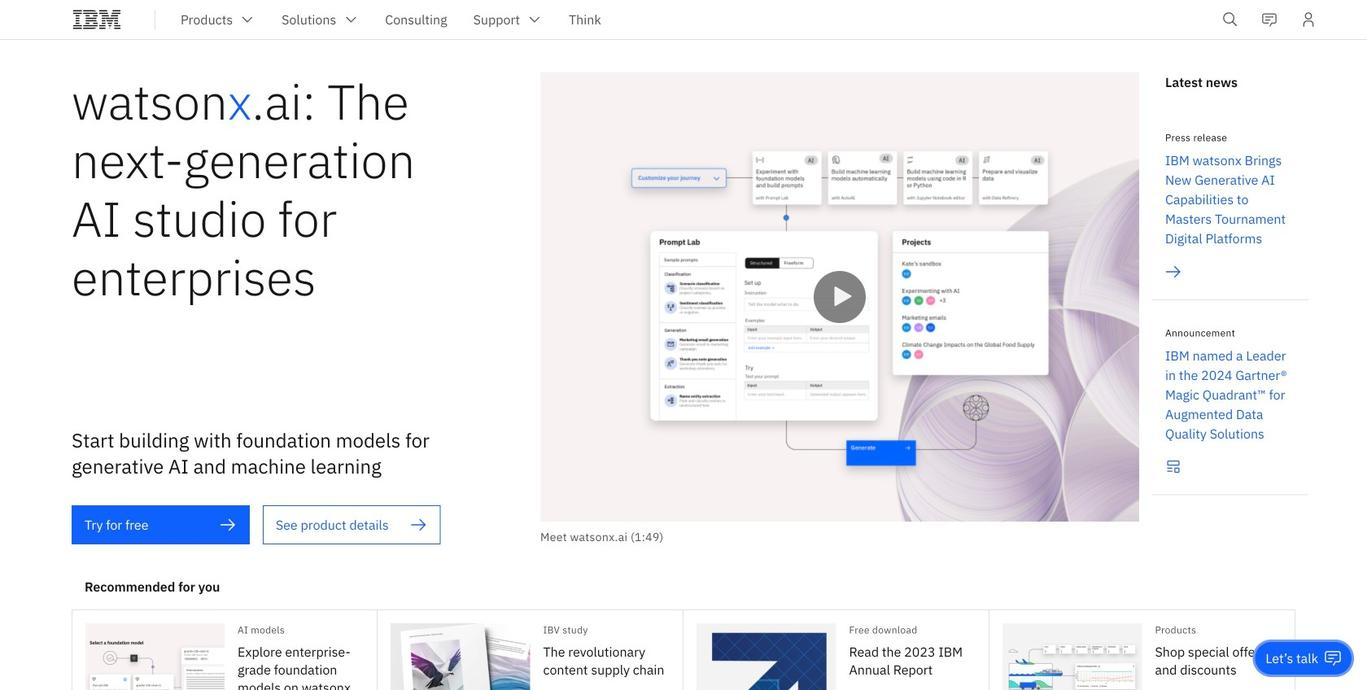 Task type: vqa. For each thing, say whether or not it's contained in the screenshot.
LET'S TALK element
yes



Task type: locate. For each thing, give the bounding box(es) containing it.
let's talk element
[[1266, 649, 1318, 667]]



